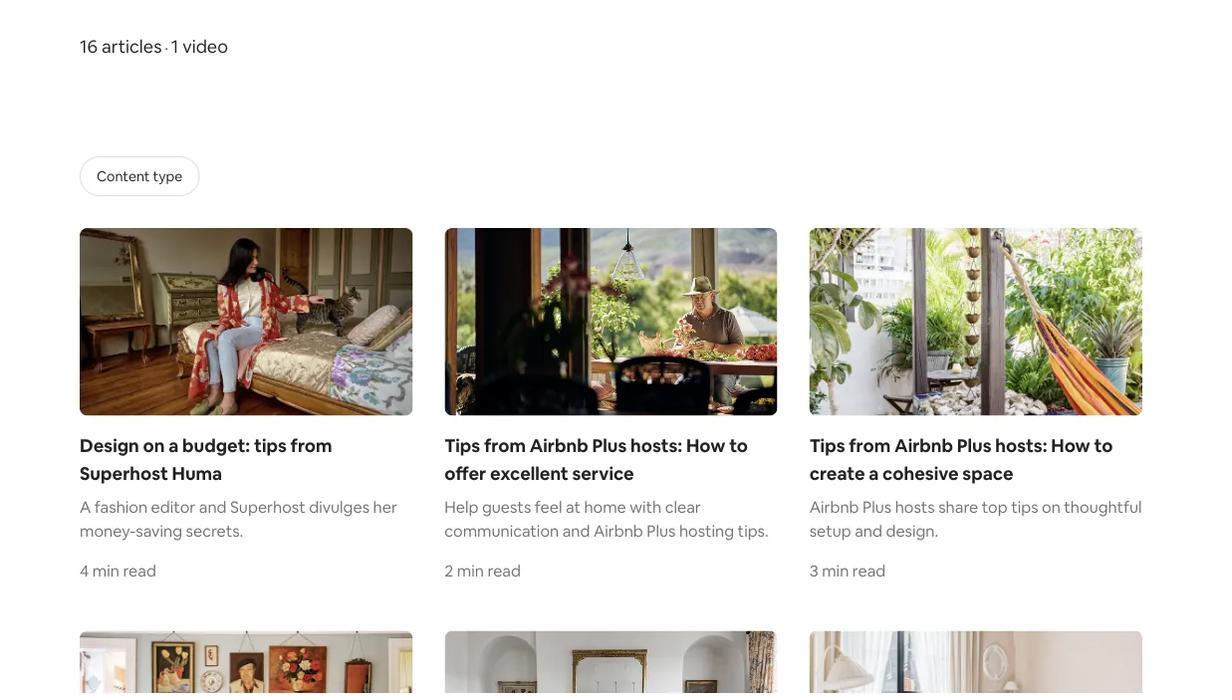 Task type: locate. For each thing, give the bounding box(es) containing it.
a inside design on a budget: tips from superhost huma
[[169, 434, 179, 457]]

0 vertical spatial tips
[[254, 434, 287, 457]]

tips for tips from airbnb plus hosts: how to create a cohesive space
[[809, 434, 845, 457]]

min right 3
[[822, 561, 849, 581]]

0 horizontal spatial hosts:
[[630, 434, 682, 457]]

1 horizontal spatial hosts:
[[995, 434, 1047, 457]]

how inside tips from airbnb plus hosts: how to create a cohesive space
[[1051, 434, 1090, 457]]

0 horizontal spatial from
[[290, 434, 332, 457]]

1 horizontal spatial from
[[484, 434, 526, 457]]

on inside design on a budget: tips from superhost huma
[[143, 434, 165, 457]]

1 tips from the left
[[445, 434, 480, 457]]

plus down with
[[647, 521, 676, 541]]

design.
[[886, 521, 938, 541]]

divulges
[[309, 497, 370, 517]]

from for tips from airbnb plus hosts: how to create a cohesive space
[[849, 434, 891, 457]]

airbnb inside help guests feel at home with clear communication and airbnb plus hosting tips.
[[594, 521, 643, 541]]

3 read from the left
[[852, 561, 886, 581]]

tips up 'offer'
[[445, 434, 480, 457]]

2 read from the left
[[487, 561, 521, 581]]

read
[[123, 561, 156, 581], [487, 561, 521, 581], [852, 561, 886, 581]]

a up "huma"
[[169, 434, 179, 457]]

hosts: up service
[[630, 434, 682, 457]]

a woman with long dark hair sits on a bed with a gold bedspread while petting a cat. image
[[80, 228, 413, 416], [80, 228, 413, 416]]

and right setup
[[855, 521, 882, 541]]

1 horizontal spatial and
[[562, 521, 590, 541]]

tips from airbnb plus hosts: how to create a cohesive space
[[809, 434, 1113, 485]]

1 hosts: from the left
[[630, 434, 682, 457]]

tips up create
[[809, 434, 845, 457]]

tips for tips from airbnb plus hosts: how to offer excellent service
[[445, 434, 480, 457]]

from inside tips from airbnb plus hosts: how to offer excellent service
[[484, 434, 526, 457]]

tips right top
[[1011, 497, 1038, 517]]

min for tips from airbnb plus hosts: how to offer excellent service
[[457, 561, 484, 581]]

0 horizontal spatial tips
[[445, 434, 480, 457]]

1 horizontal spatial read
[[487, 561, 521, 581]]

airbnb up cohesive
[[894, 434, 953, 457]]

2 hosts: from the left
[[995, 434, 1047, 457]]

superhost up secrets.
[[230, 497, 306, 517]]

to for tips from airbnb plus hosts: how to create a cohesive space
[[1094, 434, 1113, 457]]

1 min from the left
[[92, 561, 119, 581]]

to
[[729, 434, 748, 457], [1094, 434, 1113, 457]]

2 from from the left
[[484, 434, 526, 457]]

how up thoughtful at right bottom
[[1051, 434, 1090, 457]]

tips inside airbnb plus hosts share top tips on thoughtful setup and design.
[[1011, 497, 1038, 517]]

1 horizontal spatial how
[[1051, 434, 1090, 457]]

her
[[373, 497, 397, 517]]

help guests feel at home with clear communication and airbnb plus hosting tips.
[[445, 497, 769, 541]]

airbnb
[[530, 434, 588, 457], [894, 434, 953, 457], [809, 497, 859, 517], [594, 521, 643, 541]]

2 horizontal spatial min
[[822, 561, 849, 581]]

read right 3
[[852, 561, 886, 581]]

on
[[143, 434, 165, 457], [1042, 497, 1061, 517]]

fashion
[[94, 497, 148, 517]]

tips right budget:
[[254, 434, 287, 457]]

1 read from the left
[[123, 561, 156, 581]]

an urban oasis with a hammock and leafy greens on a terrace. image
[[809, 228, 1142, 416], [809, 228, 1142, 416]]

tips
[[445, 434, 480, 457], [809, 434, 845, 457]]

plus
[[592, 434, 627, 457], [957, 434, 992, 457], [863, 497, 892, 517], [647, 521, 676, 541]]

from for tips from airbnb plus hosts: how to offer excellent service
[[484, 434, 526, 457]]

1 to from the left
[[729, 434, 748, 457]]

2 horizontal spatial and
[[855, 521, 882, 541]]

to inside tips from airbnb plus hosts: how to offer excellent service
[[729, 434, 748, 457]]

2 horizontal spatial read
[[852, 561, 886, 581]]

hosts: inside tips from airbnb plus hosts: how to create a cohesive space
[[995, 434, 1047, 457]]

2 how from the left
[[1051, 434, 1090, 457]]

1 vertical spatial on
[[1042, 497, 1061, 517]]

setup
[[809, 521, 851, 541]]

a
[[169, 434, 179, 457], [869, 461, 879, 485]]

2 tips from the left
[[809, 434, 845, 457]]

0 horizontal spatial how
[[686, 434, 725, 457]]

on left thoughtful at right bottom
[[1042, 497, 1061, 517]]

airbnb inside airbnb plus hosts share top tips on thoughtful setup and design.
[[809, 497, 859, 517]]

a inside tips from airbnb plus hosts: how to create a cohesive space
[[869, 461, 879, 485]]

1 horizontal spatial tips
[[1011, 497, 1038, 517]]

2 to from the left
[[1094, 434, 1113, 457]]

1 horizontal spatial min
[[457, 561, 484, 581]]

4 min read
[[80, 561, 156, 581]]

0 vertical spatial on
[[143, 434, 165, 457]]

1 horizontal spatial a
[[869, 461, 879, 485]]

airbnb up setup
[[809, 497, 859, 517]]

0 horizontal spatial and
[[199, 497, 227, 517]]

plus left hosts at the right
[[863, 497, 892, 517]]

how
[[686, 434, 725, 457], [1051, 434, 1090, 457]]

and
[[199, 497, 227, 517], [562, 521, 590, 541], [855, 521, 882, 541]]

tips inside tips from airbnb plus hosts: how to create a cohesive space
[[809, 434, 845, 457]]

0 horizontal spatial read
[[123, 561, 156, 581]]

min
[[92, 561, 119, 581], [457, 561, 484, 581], [822, 561, 849, 581]]

create
[[809, 461, 865, 485]]

2 min from the left
[[457, 561, 484, 581]]

1 vertical spatial superhost
[[230, 497, 306, 517]]

3 min from the left
[[822, 561, 849, 581]]

offer
[[445, 461, 486, 485]]

2 horizontal spatial from
[[849, 434, 891, 457]]

0 vertical spatial a
[[169, 434, 179, 457]]

0 horizontal spatial tips
[[254, 434, 287, 457]]

airbnb down home
[[594, 521, 643, 541]]

read down communication
[[487, 561, 521, 581]]

from up divulges
[[290, 434, 332, 457]]

1 how from the left
[[686, 434, 725, 457]]

1 horizontal spatial on
[[1042, 497, 1061, 517]]

excellent
[[490, 461, 568, 485]]

airbnb inside tips from airbnb plus hosts: how to create a cohesive space
[[894, 434, 953, 457]]

plus inside tips from airbnb plus hosts: how to offer excellent service
[[592, 434, 627, 457]]

superhost down design
[[80, 461, 168, 485]]

read down saving
[[123, 561, 156, 581]]

to inside tips from airbnb plus hosts: how to create a cohesive space
[[1094, 434, 1113, 457]]

a host wearing a hat arranges flowers in his home in cape town, south africa. image
[[445, 228, 778, 416], [445, 228, 778, 416]]

0 horizontal spatial to
[[729, 434, 748, 457]]

how up clear
[[686, 434, 725, 457]]

0 horizontal spatial superhost
[[80, 461, 168, 485]]

plus up service
[[592, 434, 627, 457]]

clear
[[665, 497, 701, 517]]

how inside tips from airbnb plus hosts: how to offer excellent service
[[686, 434, 725, 457]]

1 horizontal spatial to
[[1094, 434, 1113, 457]]

read for offer
[[487, 561, 521, 581]]

airbnb up excellent
[[530, 434, 588, 457]]

guests
[[482, 497, 531, 517]]

at
[[566, 497, 581, 517]]

communication
[[445, 521, 559, 541]]

hosts:
[[630, 434, 682, 457], [995, 434, 1047, 457]]

1 horizontal spatial superhost
[[230, 497, 306, 517]]

and up secrets.
[[199, 497, 227, 517]]

1 horizontal spatial tips
[[809, 434, 845, 457]]

tips.
[[738, 521, 769, 541]]

huma
[[172, 461, 222, 485]]

a right create
[[869, 461, 879, 485]]

service
[[572, 461, 634, 485]]

tips
[[254, 434, 287, 457], [1011, 497, 1038, 517]]

to up tips.
[[729, 434, 748, 457]]

airbnb plus hosts share top tips on thoughtful setup and design.
[[809, 497, 1142, 541]]

3 from from the left
[[849, 434, 891, 457]]

0 horizontal spatial on
[[143, 434, 165, 457]]

on right design
[[143, 434, 165, 457]]

min right "2"
[[457, 561, 484, 581]]

and down at
[[562, 521, 590, 541]]

content
[[97, 167, 150, 185]]

to up thoughtful at right bottom
[[1094, 434, 1113, 457]]

superhost inside a fashion editor and superhost divulges her money-saving secrets.
[[230, 497, 306, 517]]

from up create
[[849, 434, 891, 457]]

1 from from the left
[[290, 434, 332, 457]]

how for tips from airbnb plus hosts: how to create a cohesive space
[[1051, 434, 1090, 457]]

superhost
[[80, 461, 168, 485], [230, 497, 306, 517]]

0 horizontal spatial a
[[169, 434, 179, 457]]

tips inside tips from airbnb plus hosts: how to offer excellent service
[[445, 434, 480, 457]]

0 horizontal spatial min
[[92, 561, 119, 581]]

home
[[584, 497, 626, 517]]

min right 4
[[92, 561, 119, 581]]

hosts: for service
[[630, 434, 682, 457]]

0 vertical spatial superhost
[[80, 461, 168, 485]]

1 vertical spatial a
[[869, 461, 879, 485]]

from
[[290, 434, 332, 457], [484, 434, 526, 457], [849, 434, 891, 457]]

superhost inside design on a budget: tips from superhost huma
[[80, 461, 168, 485]]

·
[[165, 39, 168, 57]]

hosts: up space
[[995, 434, 1047, 457]]

from up excellent
[[484, 434, 526, 457]]

hosts: inside tips from airbnb plus hosts: how to offer excellent service
[[630, 434, 682, 457]]

from inside tips from airbnb plus hosts: how to create a cohesive space
[[849, 434, 891, 457]]

feel
[[535, 497, 562, 517]]

3 min read
[[809, 561, 886, 581]]

1 vertical spatial tips
[[1011, 497, 1038, 517]]

plus up space
[[957, 434, 992, 457]]

16 articles · 1 video
[[80, 35, 228, 58]]



Task type: vqa. For each thing, say whether or not it's contained in the screenshot.


Task type: describe. For each thing, give the bounding box(es) containing it.
plus inside help guests feel at home with clear communication and airbnb plus hosting tips.
[[647, 521, 676, 541]]

1
[[171, 35, 179, 58]]

budget:
[[182, 434, 250, 457]]

design on a budget: tips from superhost huma
[[80, 434, 332, 485]]

a fashion editor and superhost divulges her money-saving secrets.
[[80, 497, 397, 541]]

help
[[445, 497, 479, 517]]

saving
[[136, 521, 182, 541]]

cohesive
[[882, 461, 959, 485]]

and inside a fashion editor and superhost divulges her money-saving secrets.
[[199, 497, 227, 517]]

top
[[982, 497, 1008, 517]]

secrets.
[[186, 521, 243, 541]]

thoughtful
[[1064, 497, 1142, 517]]

with
[[630, 497, 662, 517]]

a
[[80, 497, 91, 517]]

money-
[[80, 521, 136, 541]]

content type button
[[80, 156, 200, 196]]

articles
[[101, 35, 162, 58]]

share
[[938, 497, 978, 517]]

and inside airbnb plus hosts share top tips on thoughtful setup and design.
[[855, 521, 882, 541]]

how for tips from airbnb plus hosts: how to offer excellent service
[[686, 434, 725, 457]]

tips from airbnb plus hosts: how to offer excellent service
[[445, 434, 748, 485]]

and inside help guests feel at home with clear communication and airbnb plus hosting tips.
[[562, 521, 590, 541]]

from inside design on a budget: tips from superhost huma
[[290, 434, 332, 457]]

hosting
[[679, 521, 734, 541]]

tips inside design on a budget: tips from superhost huma
[[254, 434, 287, 457]]

video
[[183, 35, 228, 58]]

plus inside tips from airbnb plus hosts: how to create a cohesive space
[[957, 434, 992, 457]]

plus inside airbnb plus hosts share top tips on thoughtful setup and design.
[[863, 497, 892, 517]]

hosts
[[895, 497, 935, 517]]

2 min read
[[445, 561, 521, 581]]

2
[[445, 561, 454, 581]]

read for create
[[852, 561, 886, 581]]

16
[[80, 35, 98, 58]]

3
[[809, 561, 818, 581]]

on inside airbnb plus hosts share top tips on thoughtful setup and design.
[[1042, 497, 1061, 517]]

to for tips from airbnb plus hosts: how to offer excellent service
[[729, 434, 748, 457]]

min for tips from airbnb plus hosts: how to create a cohesive space
[[822, 561, 849, 581]]

type
[[153, 167, 183, 185]]

content type
[[97, 167, 183, 185]]

space
[[962, 461, 1013, 485]]

hosts: for cohesive
[[995, 434, 1047, 457]]

4
[[80, 561, 89, 581]]

min for design on a budget: tips from superhost huma
[[92, 561, 119, 581]]

editor
[[151, 497, 195, 517]]

airbnb inside tips from airbnb plus hosts: how to offer excellent service
[[530, 434, 588, 457]]

design
[[80, 434, 139, 457]]

read for huma
[[123, 561, 156, 581]]



